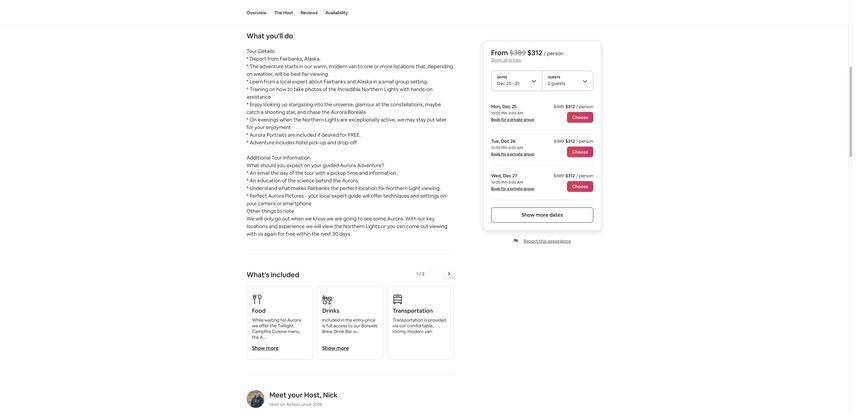 Task type: vqa. For each thing, say whether or not it's contained in the screenshot.
Copper for Copper Hill, Virginia 2 beds $180 night · $873 total
no



Task type: locate. For each thing, give the bounding box(es) containing it.
group inside tour details: * depart from fairbanks, alaska. * the adventure starts in our warm, modern van to one or more locations that, depending on weather, will be best for viewing. * learn from a local expert about fairbanks and alaska in a small group setting * training on how to take photos of the incredible northern lights with hands-on assistance * enjoy looking up stargazing into the universe, glamour at the constellations, maybe catch a shooting star, and chase the aurora borealis * on evenings when the northern lights are exceptionally active, we may stay out later for your enjoyment * aurora portraits are included if desired for free. * adventure includes hotel pick-up and drop-off
[[396, 78, 410, 85]]

dec down dates
[[498, 81, 506, 86]]

2 $389 $312 / person from the top
[[554, 138, 594, 144]]

we left may
[[398, 116, 404, 123]]

group for wed, dec 27
[[524, 186, 535, 191]]

1 vertical spatial transportation
[[393, 317, 423, 323]]

0 horizontal spatial up
[[282, 101, 288, 108]]

more
[[380, 63, 393, 70], [536, 212, 549, 218], [266, 345, 279, 352], [337, 345, 349, 352]]

1 vertical spatial book for a private group link
[[492, 152, 535, 157]]

host left reviews
[[283, 10, 293, 16]]

1 horizontal spatial host
[[283, 10, 293, 16]]

0 vertical spatial expert
[[292, 78, 308, 85]]

1 vertical spatial northern
[[387, 185, 408, 192]]

10:00 inside wed, dec 27 10:00 pm–3:00 am book for a private group
[[492, 180, 501, 185]]

fairbanks inside additional tour information what should you expect on your guided aurora adventure? * an email the day of the tour with a pickup time and information. * an education of the science behind the aurora. * understand what makes fairbanks the perfect location for northern light viewing. * perfect aurora pictures - your local expert guide will offer techniques and settings on your camera or smartphone other things to note we will only go out when we know we are going to see some aurora. with our key locations and experience we will view the northern lights or you can come out viewing with us again for free within the next 30 days.
[[308, 185, 330, 192]]

viewing. down 'warm,'
[[310, 71, 329, 77]]

you up the day
[[277, 162, 286, 169]]

2 vertical spatial book
[[492, 186, 501, 191]]

show more down a...
[[252, 345, 279, 352]]

2 vertical spatial pm–3:00
[[502, 180, 517, 185]]

0 vertical spatial you
[[277, 162, 286, 169]]

* left adventure on the top left of the page
[[247, 139, 249, 146]]

1 $389 $312 / person from the top
[[554, 104, 594, 110]]

northern down going
[[344, 223, 365, 230]]

report this experience button
[[514, 238, 572, 244]]

book inside mon, dec 25 10:00 pm–3:00 am book for a private group
[[492, 117, 501, 122]]

your down on
[[255, 124, 265, 131]]

group inside mon, dec 25 10:00 pm–3:00 am book for a private group
[[524, 117, 535, 122]]

0 vertical spatial lights
[[385, 86, 399, 93]]

tue, dec 26 10:00 pm–3:00 am book for a private group
[[492, 138, 535, 157]]

2 book from the top
[[492, 152, 501, 157]]

1 horizontal spatial of
[[323, 86, 328, 93]]

1 horizontal spatial offer
[[371, 193, 383, 199]]

local inside tour details: * depart from fairbanks, alaska. * the adventure starts in our warm, modern van to one or more locations that, depending on weather, will be best for viewing. * learn from a local expert about fairbanks and alaska in a small group setting * training on how to take photos of the incredible northern lights with hands-on assistance * enjoy looking up stargazing into the universe, glamour at the constellations, maybe catch a shooting star, and chase the aurora borealis * on evenings when the northern lights are exceptionally active, we may stay out later for your enjoyment * aurora portraits are included if desired for free. * adventure includes hotel pick-up and drop-off
[[280, 78, 291, 85]]

* left on
[[247, 116, 249, 123]]

25 for 31
[[507, 81, 512, 86]]

1 vertical spatial tour
[[272, 155, 282, 161]]

2 inside guests 2 guests
[[549, 81, 551, 86]]

1 horizontal spatial you
[[387, 223, 396, 230]]

private for tue, dec 26
[[511, 152, 523, 157]]

your up other
[[247, 200, 257, 207]]

2 vertical spatial in
[[341, 317, 345, 323]]

borealis
[[348, 109, 366, 116], [362, 323, 378, 329]]

email the
[[258, 170, 279, 176]]

choose for wed, dec 27
[[573, 184, 589, 189]]

group inside wed, dec 27 10:00 pm–3:00 am book for a private group
[[524, 186, 535, 191]]

wed,
[[492, 173, 503, 179]]

are
[[340, 116, 348, 123], [288, 132, 295, 138], [335, 216, 342, 222]]

the left a...
[[252, 335, 259, 340]]

our right bar
[[354, 323, 361, 329]]

/ for 25
[[577, 104, 579, 110]]

dec for dates
[[498, 81, 506, 86]]

best
[[291, 71, 301, 77]]

* left perfect
[[247, 193, 249, 199]]

since
[[301, 402, 312, 408]]

more left dates
[[536, 212, 549, 218]]

am inside mon, dec 25 10:00 pm–3:00 am book for a private group
[[518, 111, 523, 116]]

0 vertical spatial experience
[[279, 223, 305, 230]]

smartphone
[[283, 200, 312, 207]]

0 vertical spatial private
[[511, 117, 523, 122]]

or
[[374, 63, 379, 70], [277, 200, 282, 207], [381, 223, 386, 230]]

are inside additional tour information what should you expect on your guided aurora adventure? * an email the day of the tour with a pickup time and information. * an education of the science behind the aurora. * understand what makes fairbanks the perfect location for northern light viewing. * perfect aurora pictures - your local expert guide will offer techniques and settings on your camera or smartphone other things to note we will only go out when we know we are going to see some aurora. with our key locations and experience we will view the northern lights or you can come out viewing with us again for free within the next 30 days.
[[335, 216, 342, 222]]

1 show more from the left
[[252, 345, 279, 352]]

3 10:00 from the top
[[492, 180, 501, 185]]

1 horizontal spatial viewing.
[[422, 185, 441, 192]]

a inside wed, dec 27 10:00 pm–3:00 am book for a private group
[[508, 186, 510, 191]]

2 vertical spatial book for a private group link
[[492, 186, 535, 191]]

tour
[[247, 48, 257, 55], [272, 155, 282, 161]]

is inside the drinks included in the entry price is full access to our borealis brew drink bar w...
[[323, 323, 326, 329]]

from down 'weather,'
[[264, 78, 275, 85]]

1 show more link from the left
[[252, 345, 279, 352]]

/ inside from $389 $312 / person show all prices
[[545, 50, 547, 57]]

for up wed,
[[502, 152, 507, 157]]

location
[[359, 185, 378, 192]]

10:00 down tue,
[[492, 145, 501, 150]]

transportation
[[393, 307, 433, 315], [393, 317, 423, 323]]

0 horizontal spatial is
[[323, 323, 326, 329]]

group for mon, dec 25
[[524, 117, 535, 122]]

0 horizontal spatial show more
[[252, 345, 279, 352]]

will down know
[[314, 223, 322, 230]]

2 vertical spatial choose
[[573, 184, 589, 189]]

private up 26
[[511, 117, 523, 122]]

2 horizontal spatial in
[[374, 78, 378, 85]]

book inside wed, dec 27 10:00 pm–3:00 am book for a private group
[[492, 186, 501, 191]]

the inside the drinks included in the entry price is full access to our borealis brew drink bar w...
[[346, 317, 353, 323]]

2 vertical spatial am
[[518, 180, 523, 185]]

1 vertical spatial locations
[[247, 223, 268, 230]]

is left provided
[[424, 317, 427, 323]]

25 inside mon, dec 25 10:00 pm–3:00 am book for a private group
[[512, 104, 517, 110]]

0 horizontal spatial expert
[[292, 78, 308, 85]]

our right via
[[400, 323, 406, 329]]

3 * from the top
[[247, 78, 249, 85]]

out down the key
[[421, 223, 429, 230]]

one
[[364, 63, 373, 70]]

out inside tour details: * depart from fairbanks, alaska. * the adventure starts in our warm, modern van to one or more locations that, depending on weather, will be best for viewing. * learn from a local expert about fairbanks and alaska in a small group setting * training on how to take photos of the incredible northern lights with hands-on assistance * enjoy looking up stargazing into the universe, glamour at the constellations, maybe catch a shooting star, and chase the aurora borealis * on evenings when the northern lights are exceptionally active, we may stay out later for your enjoyment * aurora portraits are included if desired for free. * adventure includes hotel pick-up and drop-off
[[427, 116, 435, 123]]

we down the food
[[252, 323, 258, 329]]

our down the alaska.
[[305, 63, 313, 70]]

pm–3:00 down mon,
[[502, 111, 517, 116]]

$389 $312 / person for wed, dec 27
[[554, 173, 594, 179]]

overview button
[[247, 0, 267, 25]]

aurora inside food while waiting for aurora we offer the twilight campfire cuisine menu, the a...
[[288, 317, 301, 323]]

person inside from $389 $312 / person show all prices
[[548, 50, 564, 57]]

weather,
[[254, 71, 274, 77]]

for down on
[[247, 124, 254, 131]]

dec inside mon, dec 25 10:00 pm–3:00 am book for a private group
[[503, 104, 511, 110]]

2 * from the top
[[247, 63, 249, 70]]

3 $389 $312 / person from the top
[[554, 173, 594, 179]]

book inside the tue, dec 26 10:00 pm–3:00 am book for a private group
[[492, 152, 501, 157]]

0 horizontal spatial show more link
[[252, 345, 279, 352]]

how
[[277, 86, 287, 93]]

book down tue,
[[492, 152, 501, 157]]

viewing.
[[310, 71, 329, 77], [422, 185, 441, 192]]

am for 27
[[518, 180, 523, 185]]

or right one
[[374, 63, 379, 70]]

aurora. up perfect
[[342, 177, 359, 184]]

show down a...
[[252, 345, 265, 352]]

northern down chase
[[303, 116, 324, 123]]

looking
[[264, 101, 281, 108]]

0 vertical spatial book for a private group link
[[492, 117, 535, 122]]

person
[[548, 50, 564, 57], [580, 104, 594, 110], [580, 138, 594, 144], [580, 173, 594, 179]]

2 horizontal spatial or
[[381, 223, 386, 230]]

$389 for wed, dec 27
[[554, 173, 565, 179]]

2 book for a private group link from the top
[[492, 152, 535, 157]]

1 vertical spatial choose link
[[568, 147, 594, 157]]

0 vertical spatial viewing.
[[310, 71, 329, 77]]

2 show more link from the left
[[323, 345, 349, 352]]

included
[[297, 132, 317, 138], [271, 270, 299, 279]]

dec left 26
[[501, 138, 510, 144]]

2 am from the top
[[518, 145, 523, 150]]

of
[[323, 86, 328, 93], [282, 177, 287, 184]]

0 vertical spatial host
[[283, 10, 293, 16]]

1 vertical spatial local
[[320, 193, 331, 199]]

1 pm–3:00 from the top
[[502, 111, 517, 116]]

2 vertical spatial or
[[381, 223, 386, 230]]

with
[[400, 86, 410, 93], [316, 170, 326, 176], [247, 231, 257, 237]]

when down star,
[[280, 116, 293, 123]]

pm–3:00 for 27
[[502, 180, 517, 185]]

expert up take
[[292, 78, 308, 85]]

show
[[492, 57, 503, 63], [522, 212, 535, 218], [252, 345, 265, 352], [323, 345, 336, 352]]

2 horizontal spatial lights
[[385, 86, 399, 93]]

with up behind
[[316, 170, 326, 176]]

1 horizontal spatial show more
[[323, 345, 349, 352]]

2 vertical spatial are
[[335, 216, 342, 222]]

1 vertical spatial what
[[247, 162, 260, 169]]

to left w... at bottom left
[[349, 323, 353, 329]]

our inside transportation transportation is provided via our comfortable, roomy, modern van.
[[400, 323, 406, 329]]

show more link
[[252, 345, 279, 352], [323, 345, 349, 352]]

1 vertical spatial 25
[[512, 104, 517, 110]]

1 private from the top
[[511, 117, 523, 122]]

wed, dec 27 10:00 pm–3:00 am book for a private group
[[492, 173, 535, 191]]

0 horizontal spatial viewing.
[[310, 71, 329, 77]]

pm–3:00 down 27 at the right top of page
[[502, 180, 517, 185]]

our inside tour details: * depart from fairbanks, alaska. * the adventure starts in our warm, modern van to one or more locations that, depending on weather, will be best for viewing. * learn from a local expert about fairbanks and alaska in a small group setting * training on how to take photos of the incredible northern lights with hands-on assistance * enjoy looking up stargazing into the universe, glamour at the constellations, maybe catch a shooting star, and chase the aurora borealis * on evenings when the northern lights are exceptionally active, we may stay out later for your enjoyment * aurora portraits are included if desired for free. * adventure includes hotel pick-up and drop-off
[[305, 63, 313, 70]]

0 vertical spatial or
[[374, 63, 379, 70]]

aurora up "menu,"
[[288, 317, 301, 323]]

show more dates
[[522, 212, 564, 218]]

pm–3:00 inside the tue, dec 26 10:00 pm–3:00 am book for a private group
[[502, 145, 517, 150]]

brew
[[323, 329, 333, 335]]

2 vertical spatial private
[[511, 186, 523, 191]]

$312 for 26
[[566, 138, 576, 144]]

1 an from the top
[[250, 170, 256, 176]]

0 vertical spatial out
[[427, 116, 435, 123]]

1 horizontal spatial 25
[[512, 104, 517, 110]]

9 * from the top
[[247, 170, 249, 176]]

10:00 down mon,
[[492, 111, 501, 116]]

1 horizontal spatial tour
[[272, 155, 282, 161]]

$389 for tue, dec 26
[[554, 138, 565, 144]]

am down 27 at the right top of page
[[518, 180, 523, 185]]

1 horizontal spatial lights
[[366, 223, 380, 230]]

private inside wed, dec 27 10:00 pm–3:00 am book for a private group
[[511, 186, 523, 191]]

1 horizontal spatial in
[[341, 317, 345, 323]]

3 choose from the top
[[573, 184, 589, 189]]

25 inside 'dates dec 25 - 31'
[[507, 81, 512, 86]]

3 pm–3:00 from the top
[[502, 180, 517, 185]]

an left email the
[[250, 170, 256, 176]]

1 horizontal spatial northern
[[344, 223, 365, 230]]

your
[[255, 124, 265, 131], [311, 162, 322, 169], [308, 193, 319, 199], [247, 200, 257, 207], [288, 391, 303, 400]]

0 horizontal spatial the
[[250, 63, 259, 70]]

0 horizontal spatial modern
[[329, 63, 348, 70]]

additional tour information what should you expect on your guided aurora adventure? * an email the day of the tour with a pickup time and information. * an education of the science behind the aurora. * understand what makes fairbanks the perfect location for northern light viewing. * perfect aurora pictures - your local expert guide will offer techniques and settings on your camera or smartphone other things to note we will only go out when we know we are going to see some aurora. with our key locations and experience we will view the northern lights or you can come out viewing with us again for free within the next 30 days.
[[247, 155, 448, 237]]

your down science
[[308, 193, 319, 199]]

1 am from the top
[[518, 111, 523, 116]]

techniques
[[384, 193, 410, 199]]

5 * from the top
[[247, 101, 249, 108]]

8 * from the top
[[247, 139, 249, 146]]

dec inside 'dates dec 25 - 31'
[[498, 81, 506, 86]]

note
[[284, 208, 294, 215]]

1 vertical spatial out
[[282, 216, 290, 222]]

of inside tour details: * depart from fairbanks, alaska. * the adventure starts in our warm, modern van to one or more locations that, depending on weather, will be best for viewing. * learn from a local expert about fairbanks and alaska in a small group setting * training on how to take photos of the incredible northern lights with hands-on assistance * enjoy looking up stargazing into the universe, glamour at the constellations, maybe catch a shooting star, and chase the aurora borealis * on evenings when the northern lights are exceptionally active, we may stay out later for your enjoyment * aurora portraits are included if desired for free. * adventure includes hotel pick-up and drop-off
[[323, 86, 328, 93]]

offer
[[371, 193, 383, 199], [259, 323, 269, 329]]

1 vertical spatial host
[[270, 402, 279, 408]]

0 vertical spatial borealis
[[348, 109, 366, 116]]

2 choose from the top
[[573, 149, 589, 155]]

modern left van
[[329, 63, 348, 70]]

1 book for a private group link from the top
[[492, 117, 535, 122]]

we left know
[[305, 216, 312, 222]]

0 vertical spatial an
[[250, 170, 256, 176]]

1 10:00 from the top
[[492, 111, 501, 116]]

book
[[492, 117, 501, 122], [492, 152, 501, 157], [492, 186, 501, 191]]

am inside the tue, dec 26 10:00 pm–3:00 am book for a private group
[[518, 145, 523, 150]]

choose
[[573, 115, 589, 120], [573, 149, 589, 155], [573, 184, 589, 189]]

we up within
[[306, 223, 313, 230]]

0 vertical spatial locations
[[394, 63, 415, 70]]

3 book from the top
[[492, 186, 501, 191]]

0 horizontal spatial 2
[[422, 271, 425, 277]]

2 vertical spatial out
[[421, 223, 429, 230]]

2 what from the top
[[247, 162, 260, 169]]

or right camera
[[277, 200, 282, 207]]

$312 inside from $389 $312 / person show all prices
[[528, 48, 543, 57]]

0 horizontal spatial of
[[282, 177, 287, 184]]

what inside additional tour information what should you expect on your guided aurora adventure? * an email the day of the tour with a pickup time and information. * an education of the science behind the aurora. * understand what makes fairbanks the perfect location for northern light viewing. * perfect aurora pictures - your local expert guide will offer techniques and settings on your camera or smartphone other things to note we will only go out when we know we are going to see some aurora. with our key locations and experience we will view the northern lights or you can come out viewing with us again for free within the next 30 days.
[[247, 162, 260, 169]]

more inside tour details: * depart from fairbanks, alaska. * the adventure starts in our warm, modern van to one or more locations that, depending on weather, will be best for viewing. * learn from a local expert about fairbanks and alaska in a small group setting * training on how to take photos of the incredible northern lights with hands-on assistance * enjoy looking up stargazing into the universe, glamour at the constellations, maybe catch a shooting star, and chase the aurora borealis * on evenings when the northern lights are exceptionally active, we may stay out later for your enjoyment * aurora portraits are included if desired for free. * adventure includes hotel pick-up and drop-off
[[380, 63, 393, 70]]

am up 27 at the right top of page
[[518, 145, 523, 150]]

show inside from $389 $312 / person show all prices
[[492, 57, 503, 63]]

* left education
[[247, 177, 249, 184]]

1 choose link from the top
[[568, 112, 594, 123]]

be
[[284, 71, 290, 77]]

starts
[[285, 63, 298, 70]]

1 horizontal spatial or
[[374, 63, 379, 70]]

and down light
[[411, 193, 420, 199]]

1 book from the top
[[492, 117, 501, 122]]

or inside tour details: * depart from fairbanks, alaska. * the adventure starts in our warm, modern van to one or more locations that, depending on weather, will be best for viewing. * learn from a local expert about fairbanks and alaska in a small group setting * training on how to take photos of the incredible northern lights with hands-on assistance * enjoy looking up stargazing into the universe, glamour at the constellations, maybe catch a shooting star, and chase the aurora borealis * on evenings when the northern lights are exceptionally active, we may stay out later for your enjoyment * aurora portraits are included if desired for free. * adventure includes hotel pick-up and drop-off
[[374, 63, 379, 70]]

0 vertical spatial with
[[400, 86, 410, 93]]

will inside tour details: * depart from fairbanks, alaska. * the adventure starts in our warm, modern van to one or more locations that, depending on weather, will be best for viewing. * learn from a local expert about fairbanks and alaska in a small group setting * training on how to take photos of the incredible northern lights with hands-on assistance * enjoy looking up stargazing into the universe, glamour at the constellations, maybe catch a shooting star, and chase the aurora borealis * on evenings when the northern lights are exceptionally active, we may stay out later for your enjoyment * aurora portraits are included if desired for free. * adventure includes hotel pick-up and drop-off
[[275, 71, 282, 77]]

pm–3:00 for 25
[[502, 111, 517, 116]]

0 horizontal spatial or
[[277, 200, 282, 207]]

reviews button
[[301, 0, 318, 25]]

and
[[347, 78, 356, 85], [297, 109, 306, 116], [328, 139, 336, 146], [359, 170, 368, 176], [411, 193, 420, 199], [269, 223, 278, 230]]

borealis inside tour details: * depart from fairbanks, alaska. * the adventure starts in our warm, modern van to one or more locations that, depending on weather, will be best for viewing. * learn from a local expert about fairbanks and alaska in a small group setting * training on how to take photos of the incredible northern lights with hands-on assistance * enjoy looking up stargazing into the universe, glamour at the constellations, maybe catch a shooting star, and chase the aurora borealis * on evenings when the northern lights are exceptionally active, we may stay out later for your enjoyment * aurora portraits are included if desired for free. * adventure includes hotel pick-up and drop-off
[[348, 109, 366, 116]]

pm–3:00 inside wed, dec 27 10:00 pm–3:00 am book for a private group
[[502, 180, 517, 185]]

more up small on the left top of page
[[380, 63, 393, 70]]

show left all
[[492, 57, 503, 63]]

1 vertical spatial with
[[316, 170, 326, 176]]

adventure
[[260, 63, 284, 70]]

star,
[[287, 109, 296, 116]]

aurora.
[[342, 177, 359, 184], [387, 216, 405, 222]]

with inside tour details: * depart from fairbanks, alaska. * the adventure starts in our warm, modern van to one or more locations that, depending on weather, will be best for viewing. * learn from a local expert about fairbanks and alaska in a small group setting * training on how to take photos of the incredible northern lights with hands-on assistance * enjoy looking up stargazing into the universe, glamour at the constellations, maybe catch a shooting star, and chase the aurora borealis * on evenings when the northern lights are exceptionally active, we may stay out later for your enjoyment * aurora portraits are included if desired for free. * adventure includes hotel pick-up and drop-off
[[400, 86, 410, 93]]

in right included
[[341, 317, 345, 323]]

book for wed,
[[492, 186, 501, 191]]

31
[[516, 81, 520, 86]]

book for a private group link down mon,
[[492, 117, 535, 122]]

0 vertical spatial when
[[280, 116, 293, 123]]

dec left 27 at the right top of page
[[503, 173, 512, 179]]

dec for tue,
[[501, 138, 510, 144]]

0 horizontal spatial lights
[[325, 116, 339, 123]]

private down 27 at the right top of page
[[511, 186, 523, 191]]

and up again
[[269, 223, 278, 230]]

* left enjoy on the left
[[247, 101, 249, 108]]

1 vertical spatial offer
[[259, 323, 269, 329]]

constellations,
[[391, 101, 424, 108]]

experience up free
[[279, 223, 305, 230]]

27
[[513, 173, 518, 179]]

borealis up exceptionally
[[348, 109, 366, 116]]

0 vertical spatial up
[[282, 101, 288, 108]]

1 vertical spatial borealis
[[362, 323, 378, 329]]

pm–3:00
[[502, 111, 517, 116], [502, 145, 517, 150], [502, 180, 517, 185]]

0 horizontal spatial offer
[[259, 323, 269, 329]]

1 horizontal spatial the
[[274, 10, 282, 16]]

on up tour
[[304, 162, 310, 169]]

2 show more from the left
[[323, 345, 349, 352]]

2 down guests
[[549, 81, 551, 86]]

book for a private group link for 26
[[492, 152, 535, 157]]

2 private from the top
[[511, 152, 523, 157]]

offer inside additional tour information what should you expect on your guided aurora adventure? * an email the day of the tour with a pickup time and information. * an education of the science behind the aurora. * understand what makes fairbanks the perfect location for northern light viewing. * perfect aurora pictures - your local expert guide will offer techniques and settings on your camera or smartphone other things to note we will only go out when we know we are going to see some aurora. with our key locations and experience we will view the northern lights or you can come out viewing with us again for free within the next 30 days.
[[371, 193, 383, 199]]

roomy,
[[393, 329, 407, 335]]

show more for food
[[252, 345, 279, 352]]

0 vertical spatial choose link
[[568, 112, 594, 123]]

0 vertical spatial fairbanks
[[324, 78, 346, 85]]

the host
[[274, 10, 293, 16]]

1 vertical spatial modern
[[408, 329, 424, 335]]

on
[[247, 71, 253, 77], [427, 86, 433, 93], [304, 162, 310, 169], [441, 193, 447, 199], [280, 402, 286, 408]]

our
[[305, 63, 313, 70], [418, 216, 426, 222], [354, 323, 361, 329], [400, 323, 406, 329]]

offer inside food while waiting for aurora we offer the twilight campfire cuisine menu, the a...
[[259, 323, 269, 329]]

twilight
[[278, 323, 294, 329]]

1 choose from the top
[[573, 115, 589, 120]]

private inside mon, dec 25 10:00 pm–3:00 am book for a private group
[[511, 117, 523, 122]]

10:00 inside the tue, dec 26 10:00 pm–3:00 am book for a private group
[[492, 145, 501, 150]]

when down note
[[291, 216, 304, 222]]

expert down perfect
[[332, 193, 347, 199]]

locations left that,
[[394, 63, 415, 70]]

2 horizontal spatial with
[[400, 86, 410, 93]]

2 vertical spatial lights
[[366, 223, 380, 230]]

0 vertical spatial choose
[[573, 115, 589, 120]]

the up universe,
[[329, 86, 337, 93]]

1 horizontal spatial experience
[[548, 238, 572, 244]]

group inside the tue, dec 26 10:00 pm–3:00 am book for a private group
[[524, 152, 535, 157]]

we inside food while waiting for aurora we offer the twilight campfire cuisine menu, the a...
[[252, 323, 258, 329]]

universe,
[[334, 101, 354, 108]]

local down be
[[280, 78, 291, 85]]

1 horizontal spatial modern
[[408, 329, 424, 335]]

2 choose link from the top
[[568, 147, 594, 157]]

availability button
[[326, 0, 348, 25]]

10:00 inside mon, dec 25 10:00 pm–3:00 am book for a private group
[[492, 111, 501, 116]]

experience right 'this'
[[548, 238, 572, 244]]

for left free
[[278, 231, 285, 237]]

transportation up "roomy,"
[[393, 317, 423, 323]]

are up 'includes hotel'
[[288, 132, 295, 138]]

3 choose link from the top
[[568, 181, 594, 192]]

dec inside the tue, dec 26 10:00 pm–3:00 am book for a private group
[[501, 138, 510, 144]]

next
[[321, 231, 331, 237]]

this
[[540, 238, 547, 244]]

1 vertical spatial are
[[288, 132, 295, 138]]

person for wed, dec 27
[[580, 173, 594, 179]]

dec for mon,
[[503, 104, 511, 110]]

understand what
[[250, 185, 290, 192]]

0 vertical spatial what
[[247, 31, 265, 40]]

2 pm–3:00 from the top
[[502, 145, 517, 150]]

3 am from the top
[[518, 180, 523, 185]]

van
[[349, 63, 357, 70]]

6 * from the top
[[247, 116, 249, 123]]

the right overview button
[[274, 10, 282, 16]]

science
[[297, 177, 315, 184]]

show more link down drink
[[323, 345, 349, 352]]

0 horizontal spatial you
[[277, 162, 286, 169]]

1 vertical spatial viewing.
[[422, 185, 441, 192]]

1 vertical spatial 2
[[422, 271, 425, 277]]

host down meet
[[270, 402, 279, 408]]

1 vertical spatial am
[[518, 145, 523, 150]]

26
[[511, 138, 516, 144]]

entry
[[354, 317, 364, 323]]

3 book for a private group link from the top
[[492, 186, 535, 191]]

1 vertical spatial experience
[[548, 238, 572, 244]]

to
[[358, 63, 363, 70], [288, 86, 293, 93], [277, 208, 282, 215], [358, 216, 363, 222], [349, 323, 353, 329]]

transportation up comfortable,
[[393, 307, 433, 315]]

up
[[282, 101, 288, 108], [321, 139, 327, 146]]

the
[[329, 86, 337, 93], [325, 101, 332, 108], [382, 101, 390, 108], [322, 109, 330, 116], [294, 116, 302, 123], [288, 177, 296, 184], [333, 177, 341, 184], [331, 185, 339, 192], [335, 223, 342, 230], [312, 231, 320, 237], [346, 317, 353, 323], [270, 323, 277, 329], [252, 335, 259, 340]]

lights up desired
[[325, 116, 339, 123]]

1 vertical spatial expert
[[332, 193, 347, 199]]

2 horizontal spatial northern
[[387, 185, 408, 192]]

pm–3:00 inside mon, dec 25 10:00 pm–3:00 am book for a private group
[[502, 111, 517, 116]]

assistance
[[247, 94, 271, 100]]

* down catch
[[247, 132, 249, 138]]

1 vertical spatial private
[[511, 152, 523, 157]]

to right the how
[[288, 86, 293, 93]]

private inside the tue, dec 26 10:00 pm–3:00 am book for a private group
[[511, 152, 523, 157]]

1 vertical spatial 10:00
[[492, 145, 501, 150]]

1 transportation from the top
[[393, 307, 433, 315]]

host inside button
[[283, 10, 293, 16]]

northern
[[303, 116, 324, 123], [387, 185, 408, 192], [344, 223, 365, 230]]

tour inside tour details: * depart from fairbanks, alaska. * the adventure starts in our warm, modern van to one or more locations that, depending on weather, will be best for viewing. * learn from a local expert about fairbanks and alaska in a small group setting * training on how to take photos of the incredible northern lights with hands-on assistance * enjoy looking up stargazing into the universe, glamour at the constellations, maybe catch a shooting star, and chase the aurora borealis * on evenings when the northern lights are exceptionally active, we may stay out later for your enjoyment * aurora portraits are included if desired for free. * adventure includes hotel pick-up and drop-off
[[247, 48, 257, 55]]

modern inside transportation transportation is provided via our comfortable, roomy, modern van.
[[408, 329, 424, 335]]

depart
[[250, 56, 267, 62]]

$312 for 25
[[566, 104, 576, 110]]

0 vertical spatial the
[[274, 10, 282, 16]]

book for a private group link down 26
[[492, 152, 535, 157]]

w...
[[353, 329, 360, 335]]

dec inside wed, dec 27 10:00 pm–3:00 am book for a private group
[[503, 173, 512, 179]]

local down behind
[[320, 193, 331, 199]]

the
[[274, 10, 282, 16], [250, 63, 259, 70]]

to inside the drinks included in the entry price is full access to our borealis brew drink bar w...
[[349, 323, 353, 329]]

nick
[[323, 391, 338, 400]]

guide
[[348, 193, 362, 199]]

0 vertical spatial of
[[323, 86, 328, 93]]

pm–3:00 down 26
[[502, 145, 517, 150]]

am down 31
[[518, 111, 523, 116]]

food while waiting for aurora we offer the twilight campfire cuisine menu, the a...
[[252, 307, 301, 340]]

11 * from the top
[[247, 185, 249, 192]]

book for a private group link
[[492, 117, 535, 122], [492, 152, 535, 157], [492, 186, 535, 191]]

$389 $312 / person for mon, dec 25
[[554, 104, 594, 110]]

a
[[277, 78, 279, 85], [379, 78, 381, 85], [261, 109, 264, 116], [508, 117, 510, 122], [508, 152, 510, 157], [327, 170, 330, 176], [508, 186, 510, 191]]

fairbanks inside tour details: * depart from fairbanks, alaska. * the adventure starts in our warm, modern van to one or more locations that, depending on weather, will be best for viewing. * learn from a local expert about fairbanks and alaska in a small group setting * training on how to take photos of the incredible northern lights with hands-on assistance * enjoy looking up stargazing into the universe, glamour at the constellations, maybe catch a shooting star, and chase the aurora borealis * on evenings when the northern lights are exceptionally active, we may stay out later for your enjoyment * aurora portraits are included if desired for free. * adventure includes hotel pick-up and drop-off
[[324, 78, 346, 85]]

know
[[313, 216, 326, 222]]

1 vertical spatial aurora.
[[387, 216, 405, 222]]

we up view
[[327, 216, 334, 222]]

0 horizontal spatial 25
[[507, 81, 512, 86]]

learn more about the host, nick. image
[[247, 390, 265, 408], [247, 390, 265, 408]]

for up drop- on the top of page
[[340, 132, 347, 138]]

private for wed, dec 27
[[511, 186, 523, 191]]

day
[[280, 170, 289, 176]]

2 10:00 from the top
[[492, 145, 501, 150]]

show more for drinks
[[323, 345, 349, 352]]

and down adventure?
[[359, 170, 368, 176]]

/ for 26
[[577, 138, 579, 144]]

expert inside tour details: * depart from fairbanks, alaska. * the adventure starts in our warm, modern van to one or more locations that, depending on weather, will be best for viewing. * learn from a local expert about fairbanks and alaska in a small group setting * training on how to take photos of the incredible northern lights with hands-on assistance * enjoy looking up stargazing into the universe, glamour at the constellations, maybe catch a shooting star, and chase the aurora borealis * on evenings when the northern lights are exceptionally active, we may stay out later for your enjoyment * aurora portraits are included if desired for free. * adventure includes hotel pick-up and drop-off
[[292, 78, 308, 85]]

book for a private group link for 27
[[492, 186, 535, 191]]

1 horizontal spatial up
[[321, 139, 327, 146]]

the down star,
[[294, 116, 302, 123]]

3 private from the top
[[511, 186, 523, 191]]

is left full
[[323, 323, 326, 329]]

4 * from the top
[[247, 86, 249, 93]]

am inside wed, dec 27 10:00 pm–3:00 am book for a private group
[[518, 180, 523, 185]]

in
[[300, 63, 304, 70], [374, 78, 378, 85], [341, 317, 345, 323]]

included up pick-
[[297, 132, 317, 138]]

0 vertical spatial modern
[[329, 63, 348, 70]]



Task type: describe. For each thing, give the bounding box(es) containing it.
10:00 for wed,
[[492, 180, 501, 185]]

25 for pm–3:00
[[512, 104, 517, 110]]

person for mon, dec 25
[[580, 104, 594, 110]]

to up go
[[277, 208, 282, 215]]

waiting
[[265, 317, 280, 323]]

your inside meet your host, nick host on airbnb since 2016
[[288, 391, 303, 400]]

us
[[258, 231, 263, 237]]

for inside mon, dec 25 10:00 pm–3:00 am book for a private group
[[502, 117, 507, 122]]

catch
[[247, 109, 260, 116]]

for inside food while waiting for aurora we offer the twilight campfire cuisine menu, the a...
[[281, 317, 287, 323]]

access
[[334, 323, 348, 329]]

am for 26
[[518, 145, 523, 150]]

modern inside tour details: * depart from fairbanks, alaska. * the adventure starts in our warm, modern van to one or more locations that, depending on weather, will be best for viewing. * learn from a local expert about fairbanks and alaska in a small group setting * training on how to take photos of the incredible northern lights with hands-on assistance * enjoy looking up stargazing into the universe, glamour at the constellations, maybe catch a shooting star, and chase the aurora borealis * on evenings when the northern lights are exceptionally active, we may stay out later for your enjoyment * aurora portraits are included if desired for free. * adventure includes hotel pick-up and drop-off
[[329, 63, 348, 70]]

/ for 27
[[577, 173, 579, 179]]

when inside tour details: * depart from fairbanks, alaska. * the adventure starts in our warm, modern van to one or more locations that, depending on weather, will be best for viewing. * learn from a local expert about fairbanks and alaska in a small group setting * training on how to take photos of the incredible northern lights with hands-on assistance * enjoy looking up stargazing into the universe, glamour at the constellations, maybe catch a shooting star, and chase the aurora borealis * on evenings when the northern lights are exceptionally active, we may stay out later for your enjoyment * aurora portraits are included if desired for free. * adventure includes hotel pick-up and drop-off
[[280, 116, 293, 123]]

may
[[406, 116, 415, 123]]

show all prices button
[[492, 57, 522, 63]]

a inside mon, dec 25 10:00 pm–3:00 am book for a private group
[[508, 117, 510, 122]]

meet your host, nick host on airbnb since 2016
[[270, 391, 338, 408]]

go
[[275, 216, 281, 222]]

things
[[262, 208, 276, 215]]

within
[[297, 231, 311, 237]]

and down stargazing
[[297, 109, 306, 116]]

dec for wed,
[[503, 173, 512, 179]]

1 vertical spatial in
[[374, 78, 378, 85]]

1 vertical spatial lights
[[325, 116, 339, 123]]

7 * from the top
[[247, 132, 249, 138]]

can
[[397, 223, 405, 230]]

from
[[492, 48, 509, 57]]

bar
[[346, 329, 352, 335]]

1 / 2
[[417, 271, 425, 277]]

guests
[[549, 75, 561, 79]]

more down a...
[[266, 345, 279, 352]]

via
[[393, 323, 399, 329]]

more down drink
[[337, 345, 349, 352]]

for right location
[[379, 185, 385, 192]]

the left twilight
[[270, 323, 277, 329]]

aurora down universe,
[[331, 109, 347, 116]]

enjoyment
[[266, 124, 291, 131]]

our inside additional tour information what should you expect on your guided aurora adventure? * an email the day of the tour with a pickup time and information. * an education of the science behind the aurora. * understand what makes fairbanks the perfect location for northern light viewing. * perfect aurora pictures - your local expert guide will offer techniques and settings on your camera or smartphone other things to note we will only go out when we know we are going to see some aurora. with our key locations and experience we will view the northern lights or you can come out viewing with us again for free within the next 30 days.
[[418, 216, 426, 222]]

key
[[427, 216, 435, 222]]

2 transportation from the top
[[393, 317, 423, 323]]

borealis inside the drinks included in the entry price is full access to our borealis brew drink bar w...
[[362, 323, 378, 329]]

your up tour
[[311, 162, 322, 169]]

the down behind
[[331, 185, 339, 192]]

show more link for drinks
[[323, 345, 349, 352]]

guests
[[552, 81, 566, 86]]

10:00 for mon,
[[492, 111, 501, 116]]

from $389 $312 / person show all prices
[[492, 48, 564, 63]]

on inside meet your host, nick host on airbnb since 2016
[[280, 402, 286, 408]]

book for mon,
[[492, 117, 501, 122]]

availability
[[326, 10, 348, 16]]

0 vertical spatial from
[[268, 56, 279, 62]]

warm,
[[314, 63, 328, 70]]

expect
[[287, 162, 303, 169]]

the right into
[[325, 101, 332, 108]]

12 * from the top
[[247, 193, 249, 199]]

active,
[[381, 116, 396, 123]]

the down of the
[[288, 177, 296, 184]]

viewing. inside additional tour information what should you expect on your guided aurora adventure? * an email the day of the tour with a pickup time and information. * an education of the science behind the aurora. * understand what makes fairbanks the perfect location for northern light viewing. * perfect aurora pictures - your local expert guide will offer techniques and settings on your camera or smartphone other things to note we will only go out when we know we are going to see some aurora. with our key locations and experience we will view the northern lights or you can come out viewing with us again for free within the next 30 days.
[[422, 185, 441, 192]]

drop-
[[338, 139, 351, 146]]

lights inside additional tour information what should you expect on your guided aurora adventure? * an email the day of the tour with a pickup time and information. * an education of the science behind the aurora. * understand what makes fairbanks the perfect location for northern light viewing. * perfect aurora pictures - your local expert guide will offer techniques and settings on your camera or smartphone other things to note we will only go out when we know we are going to see some aurora. with our key locations and experience we will view the northern lights or you can come out viewing with us again for free within the next 30 days.
[[366, 223, 380, 230]]

days.
[[340, 231, 352, 237]]

the down pickup
[[333, 177, 341, 184]]

0 vertical spatial are
[[340, 116, 348, 123]]

photos
[[305, 86, 322, 93]]

local inside additional tour information what should you expect on your guided aurora adventure? * an email the day of the tour with a pickup time and information. * an education of the science behind the aurora. * understand what makes fairbanks the perfect location for northern light viewing. * perfect aurora pictures - your local expert guide will offer techniques and settings on your camera or smartphone other things to note we will only go out when we know we are going to see some aurora. with our key locations and experience we will view the northern lights or you can come out viewing with us again for free within the next 30 days.
[[320, 193, 331, 199]]

and down desired
[[328, 139, 336, 146]]

that,
[[416, 63, 427, 70]]

experience inside additional tour information what should you expect on your guided aurora adventure? * an email the day of the tour with a pickup time and information. * an education of the science behind the aurora. * understand what makes fairbanks the perfect location for northern light viewing. * perfect aurora pictures - your local expert guide will offer techniques and settings on your camera or smartphone other things to note we will only go out when we know we are going to see some aurora. with our key locations and experience we will view the northern lights or you can come out viewing with us again for free within the next 30 days.
[[279, 223, 305, 230]]

1 horizontal spatial with
[[316, 170, 326, 176]]

the inside tour details: * depart from fairbanks, alaska. * the adventure starts in our warm, modern van to one or more locations that, depending on weather, will be best for viewing. * learn from a local expert about fairbanks and alaska in a small group setting * training on how to take photos of the incredible northern lights with hands-on assistance * enjoy looking up stargazing into the universe, glamour at the constellations, maybe catch a shooting star, and chase the aurora borealis * on evenings when the northern lights are exceptionally active, we may stay out later for your enjoyment * aurora portraits are included if desired for free. * adventure includes hotel pick-up and drop-off
[[250, 63, 259, 70]]

choose for mon, dec 25
[[573, 115, 589, 120]]

provided
[[428, 317, 447, 323]]

pm–3:00 for 26
[[502, 145, 517, 150]]

what you'll do
[[247, 31, 293, 40]]

exceptionally
[[349, 116, 380, 123]]

your inside tour details: * depart from fairbanks, alaska. * the adventure starts in our warm, modern van to one or more locations that, depending on weather, will be best for viewing. * learn from a local expert about fairbanks and alaska in a small group setting * training on how to take photos of the incredible northern lights with hands-on assistance * enjoy looking up stargazing into the universe, glamour at the constellations, maybe catch a shooting star, and chase the aurora borealis * on evenings when the northern lights are exceptionally active, we may stay out later for your enjoyment * aurora portraits are included if desired for free. * adventure includes hotel pick-up and drop-off
[[255, 124, 265, 131]]

makes
[[291, 185, 307, 192]]

private for mon, dec 25
[[511, 117, 523, 122]]

maybe
[[425, 101, 441, 108]]

book for a private group link for 25
[[492, 117, 535, 122]]

education
[[258, 177, 281, 184]]

all
[[504, 57, 508, 63]]

choose link for tue, dec 26
[[568, 147, 594, 157]]

the right at
[[382, 101, 390, 108]]

stay
[[417, 116, 426, 123]]

host inside meet your host, nick host on airbnb since 2016
[[270, 402, 279, 408]]

1 * from the top
[[247, 56, 249, 62]]

locations inside additional tour information what should you expect on your guided aurora adventure? * an email the day of the tour with a pickup time and information. * an education of the science behind the aurora. * understand what makes fairbanks the perfect location for northern light viewing. * perfect aurora pictures - your local expert guide will offer techniques and settings on your camera or smartphone other things to note we will only go out when we know we are going to see some aurora. with our key locations and experience we will view the northern lights or you can come out viewing with us again for free within the next 30 days.
[[247, 223, 268, 230]]

drinks included in the entry price is full access to our borealis brew drink bar w...
[[323, 307, 378, 335]]

about
[[309, 78, 323, 85]]

0 horizontal spatial aurora.
[[342, 177, 359, 184]]

pick-
[[309, 139, 321, 146]]

the host button
[[274, 0, 293, 25]]

will down location
[[363, 193, 370, 199]]

$312 for 27
[[566, 173, 576, 179]]

alaska
[[357, 78, 372, 85]]

campfire
[[252, 329, 271, 335]]

show inside the show more dates link
[[522, 212, 535, 218]]

10:00 for tue,
[[492, 145, 501, 150]]

dates
[[498, 75, 508, 79]]

host,
[[304, 391, 322, 400]]

at
[[376, 101, 381, 108]]

the inside button
[[274, 10, 282, 16]]

van.
[[425, 329, 433, 335]]

settings
[[421, 193, 440, 199]]

1 vertical spatial you
[[387, 223, 396, 230]]

-
[[513, 81, 515, 86]]

expert inside additional tour information what should you expect on your guided aurora adventure? * an email the day of the tour with a pickup time and information. * an education of the science behind the aurora. * understand what makes fairbanks the perfect location for northern light viewing. * perfect aurora pictures - your local expert guide will offer techniques and settings on your camera or smartphone other things to note we will only go out when we know we are going to see some aurora. with our key locations and experience we will view the northern lights or you can come out viewing with us again for free within the next 30 days.
[[332, 193, 347, 199]]

to left see
[[358, 216, 363, 222]]

setting
[[411, 78, 427, 85]]

dates
[[550, 212, 564, 218]]

what's included
[[247, 270, 299, 279]]

dates dec 25 - 31
[[498, 75, 520, 86]]

$389 $312 / person for tue, dec 26
[[554, 138, 594, 144]]

tue,
[[492, 138, 501, 144]]

in inside the drinks included in the entry price is full access to our borealis brew drink bar w...
[[341, 317, 345, 323]]

menu,
[[288, 329, 301, 335]]

choose link for wed, dec 27
[[568, 181, 594, 192]]

aurora up adventure on the top left of the page
[[250, 132, 266, 138]]

the left next
[[312, 231, 320, 237]]

1 vertical spatial up
[[321, 139, 327, 146]]

$389 for mon, dec 25
[[554, 104, 565, 110]]

choose for tue, dec 26
[[573, 149, 589, 155]]

10 * from the top
[[247, 177, 249, 184]]

tour details: * depart from fairbanks, alaska. * the adventure starts in our warm, modern van to one or more locations that, depending on weather, will be best for viewing. * learn from a local expert about fairbanks and alaska in a small group setting * training on how to take photos of the incredible northern lights with hands-on assistance * enjoy looking up stargazing into the universe, glamour at the constellations, maybe catch a shooting star, and chase the aurora borealis * on evenings when the northern lights are exceptionally active, we may stay out later for your enjoyment * aurora portraits are included if desired for free. * adventure includes hotel pick-up and drop-off
[[247, 48, 453, 146]]

for right best in the top left of the page
[[302, 71, 309, 77]]

to right van
[[358, 63, 363, 70]]

off
[[351, 139, 357, 146]]

$389 inside from $389 $312 / person show all prices
[[510, 48, 526, 57]]

includes hotel
[[276, 139, 308, 146]]

locations inside tour details: * depart from fairbanks, alaska. * the adventure starts in our warm, modern van to one or more locations that, depending on weather, will be best for viewing. * learn from a local expert about fairbanks and alaska in a small group setting * training on how to take photos of the incredible northern lights with hands-on assistance * enjoy looking up stargazing into the universe, glamour at the constellations, maybe catch a shooting star, and chase the aurora borealis * on evenings when the northern lights are exceptionally active, we may stay out later for your enjoyment * aurora portraits are included if desired for free. * adventure includes hotel pick-up and drop-off
[[394, 63, 415, 70]]

included inside tour details: * depart from fairbanks, alaska. * the adventure starts in our warm, modern van to one or more locations that, depending on weather, will be best for viewing. * learn from a local expert about fairbanks and alaska in a small group setting * training on how to take photos of the incredible northern lights with hands-on assistance * enjoy looking up stargazing into the universe, glamour at the constellations, maybe catch a shooting star, and chase the aurora borealis * on evenings when the northern lights are exceptionally active, we may stay out later for your enjoyment * aurora portraits are included if desired for free. * adventure includes hotel pick-up and drop-off
[[297, 132, 317, 138]]

1 vertical spatial from
[[264, 78, 275, 85]]

person for tue, dec 26
[[580, 138, 594, 144]]

some
[[373, 216, 386, 222]]

the down into
[[322, 109, 330, 116]]

and up incredible northern
[[347, 78, 356, 85]]

additional
[[247, 155, 271, 161]]

evenings
[[258, 116, 279, 123]]

1 what from the top
[[247, 31, 265, 40]]

tour inside additional tour information what should you expect on your guided aurora adventure? * an email the day of the tour with a pickup time and information. * an education of the science behind the aurora. * understand what makes fairbanks the perfect location for northern light viewing. * perfect aurora pictures - your local expert guide will offer techniques and settings on your camera or smartphone other things to note we will only go out when we know we are going to see some aurora. with our key locations and experience we will view the northern lights or you can come out viewing with us again for free within the next 30 days.
[[272, 155, 282, 161]]

our inside the drinks included in the entry price is full access to our borealis brew drink bar w...
[[354, 323, 361, 329]]

group for tue, dec 26
[[524, 152, 535, 157]]

incredible northern
[[338, 86, 383, 93]]

am for 25
[[518, 111, 523, 116]]

is inside transportation transportation is provided via our comfortable, roomy, modern van.
[[424, 317, 427, 323]]

a...
[[260, 335, 266, 340]]

take
[[294, 86, 304, 93]]

only
[[264, 216, 274, 222]]

we
[[247, 216, 255, 222]]

do
[[285, 31, 293, 40]]

a inside additional tour information what should you expect on your guided aurora adventure? * an email the day of the tour with a pickup time and information. * an education of the science behind the aurora. * understand what makes fairbanks the perfect location for northern light viewing. * perfect aurora pictures - your local expert guide will offer techniques and settings on your camera or smartphone other things to note we will only go out when we know we are going to see some aurora. with our key locations and experience we will view the northern lights or you can come out viewing with us again for free within the next 30 days.
[[327, 170, 330, 176]]

depending
[[428, 63, 453, 70]]

a inside the tue, dec 26 10:00 pm–3:00 am book for a private group
[[508, 152, 510, 157]]

show down brew
[[323, 345, 336, 352]]

report
[[524, 238, 539, 244]]

transportation transportation is provided via our comfortable, roomy, modern van.
[[393, 307, 447, 335]]

desired
[[322, 132, 339, 138]]

into
[[314, 101, 323, 108]]

on
[[250, 116, 257, 123]]

1 vertical spatial included
[[271, 270, 299, 279]]

of inside additional tour information what should you expect on your guided aurora adventure? * an email the day of the tour with a pickup time and information. * an education of the science behind the aurora. * understand what makes fairbanks the perfect location for northern light viewing. * perfect aurora pictures - your local expert guide will offer techniques and settings on your camera or smartphone other things to note we will only go out when we know we are going to see some aurora. with our key locations and experience we will view the northern lights or you can come out viewing with us again for free within the next 30 days.
[[282, 177, 287, 184]]

0 vertical spatial in
[[300, 63, 304, 70]]

cuisine
[[272, 329, 287, 335]]

30
[[333, 231, 339, 237]]

1 horizontal spatial aurora.
[[387, 216, 405, 222]]

report this experience
[[524, 238, 572, 244]]

show more link for food
[[252, 345, 279, 352]]

for inside the tue, dec 26 10:00 pm–3:00 am book for a private group
[[502, 152, 507, 157]]

camera
[[258, 200, 276, 207]]

drink
[[334, 329, 345, 335]]

other
[[247, 208, 261, 215]]

2 vertical spatial with
[[247, 231, 257, 237]]

book for tue,
[[492, 152, 501, 157]]

information.
[[369, 170, 398, 176]]

aurora up time
[[340, 162, 356, 169]]

small
[[383, 78, 394, 85]]

we inside tour details: * depart from fairbanks, alaska. * the adventure starts in our warm, modern van to one or more locations that, depending on weather, will be best for viewing. * learn from a local expert about fairbanks and alaska in a small group setting * training on how to take photos of the incredible northern lights with hands-on assistance * enjoy looking up stargazing into the universe, glamour at the constellations, maybe catch a shooting star, and chase the aurora borealis * on evenings when the northern lights are exceptionally active, we may stay out later for your enjoyment * aurora portraits are included if desired for free. * adventure includes hotel pick-up and drop-off
[[398, 116, 404, 123]]

when inside additional tour information what should you expect on your guided aurora adventure? * an email the day of the tour with a pickup time and information. * an education of the science behind the aurora. * understand what makes fairbanks the perfect location for northern light viewing. * perfect aurora pictures - your local expert guide will offer techniques and settings on your camera or smartphone other things to note we will only go out when we know we are going to see some aurora. with our key locations and experience we will view the northern lights or you can come out viewing with us again for free within the next 30 days.
[[291, 216, 304, 222]]

viewing. inside tour details: * depart from fairbanks, alaska. * the adventure starts in our warm, modern van to one or more locations that, depending on weather, will be best for viewing. * learn from a local expert about fairbanks and alaska in a small group setting * training on how to take photos of the incredible northern lights with hands-on assistance * enjoy looking up stargazing into the universe, glamour at the constellations, maybe catch a shooting star, and chase the aurora borealis * on evenings when the northern lights are exceptionally active, we may stay out later for your enjoyment * aurora portraits are included if desired for free. * adventure includes hotel pick-up and drop-off
[[310, 71, 329, 77]]

1 vertical spatial or
[[277, 200, 282, 207]]

guided
[[323, 162, 339, 169]]

learn
[[250, 78, 263, 85]]

choose link for mon, dec 25
[[568, 112, 594, 123]]

northern inside tour details: * depart from fairbanks, alaska. * the adventure starts in our warm, modern van to one or more locations that, depending on weather, will be best for viewing. * learn from a local expert about fairbanks and alaska in a small group setting * training on how to take photos of the incredible northern lights with hands-on assistance * enjoy looking up stargazing into the universe, glamour at the constellations, maybe catch a shooting star, and chase the aurora borealis * on evenings when the northern lights are exceptionally active, we may stay out later for your enjoyment * aurora portraits are included if desired for free. * adventure includes hotel pick-up and drop-off
[[303, 116, 324, 123]]

will right the we
[[256, 216, 263, 222]]

for inside wed, dec 27 10:00 pm–3:00 am book for a private group
[[502, 186, 507, 191]]

the up the 30
[[335, 223, 342, 230]]

aurora down understand what
[[268, 193, 284, 199]]

on up learn
[[247, 71, 253, 77]]

training on
[[250, 86, 276, 93]]

glamour
[[355, 101, 375, 108]]

on down setting
[[427, 86, 433, 93]]

2 an from the top
[[250, 177, 256, 184]]

on right settings
[[441, 193, 447, 199]]

2 vertical spatial northern
[[344, 223, 365, 230]]



